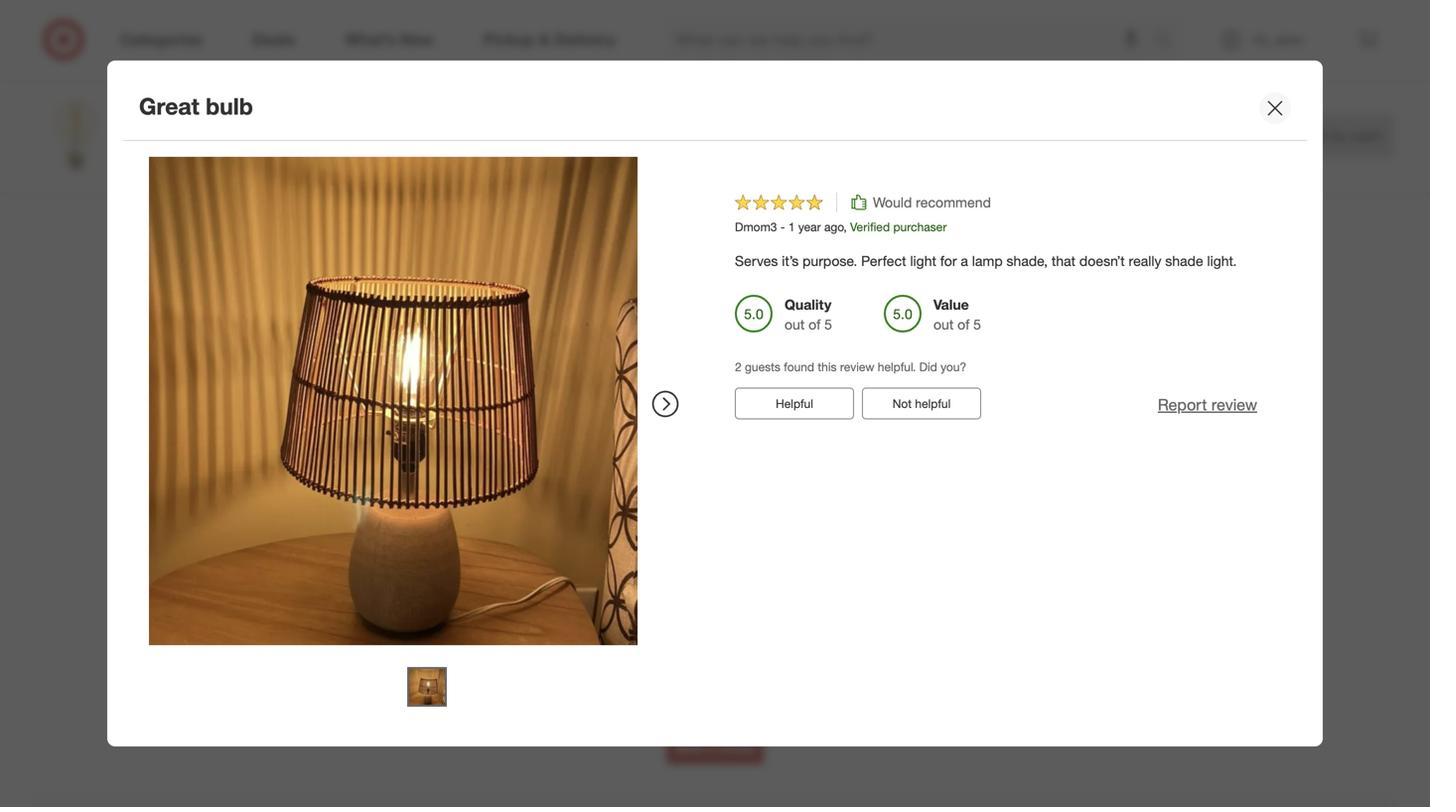Task type: vqa. For each thing, say whether or not it's contained in the screenshot.
"Opalhouse"
no



Task type: describe. For each thing, give the bounding box(es) containing it.
147 link
[[131, 150, 267, 174]]

soft inside 'ge led+ dusk to dawn light bulb soft white sponsored'
[[723, 31, 748, 48]]

serves it's purpose. perfect light for a lamp shade, that doesn't really shade light.
[[735, 252, 1237, 270]]

led inside shop all ge household lighting ge 2pk 6w 60w equivalent led light bulbs amber glass candle light
[[338, 122, 370, 141]]

hd
[[1198, 31, 1217, 48]]

clear
[[369, 48, 402, 65]]

doesn't
[[1079, 252, 1125, 270]]

6w
[[190, 122, 214, 141]]

for
[[940, 252, 957, 270]]

this
[[818, 360, 837, 374]]

dusk
[[717, 13, 748, 31]]

machine
[[129, 13, 182, 31]]

equivalent inside shop all ge household lighting ge 2pk 6w 60w equivalent led light bulbs amber glass candle light
[[255, 122, 334, 141]]

review inside button
[[718, 741, 755, 756]]

with for etched
[[897, 48, 922, 65]]

shade for brass
[[289, 65, 329, 83]]

shop all ge household lighting ge 2pk 6w 60w equivalent led light bulbs amber glass candle light
[[131, 97, 661, 141]]

vaxcel standford 2 - light vanity ,  oil burnished bronze sponsored
[[1263, 13, 1424, 80]]

recommend inside 72 % would recommend 11 recommendations
[[946, 344, 1036, 363]]

147 star ratings
[[735, 365, 831, 383]]

found
[[784, 360, 814, 374]]

led+
[[678, 13, 713, 31]]

add
[[1296, 126, 1326, 145]]

write
[[675, 741, 705, 756]]

write a review button
[[666, 733, 764, 765]]

0 vertical spatial guest review image 1 of 1, full size image
[[149, 157, 638, 645]]

yosemite
[[497, 13, 553, 31]]

vaxcel for vaxcel standford 2 - light vanity ,  oil burnished bronze
[[1263, 13, 1303, 31]]

add to cart button
[[1283, 114, 1394, 158]]

great bulb dialog
[[107, 61, 1323, 747]]

- inside progress lighting calhoun 2 - light vanity , vintage brass with clear glass shade
[[317, 31, 323, 48]]

lighting inside shop all ge household lighting ge 2pk 6w 60w equivalent led light bulbs amber glass candle light
[[301, 97, 357, 116]]

equivalent inside ge 4pk 13.5w 100w equivalent relax led hd light bulbs soft white
[[1061, 31, 1125, 48]]

household
[[219, 97, 296, 116]]

light inside the nanit sound machine & night light - white sponsored
[[85, 31, 116, 48]]

light down 'clear'
[[374, 122, 413, 141]]

sponsored inside vaxcel standford 2 - light vanity ,  oil burnished bronze sponsored
[[1263, 65, 1322, 80]]

ge down 'shop'
[[131, 122, 153, 141]]

search
[[1145, 32, 1193, 51]]

reiss
[[971, 13, 1005, 31]]

white inside the nanit sound machine & night light - white sponsored
[[129, 31, 164, 48]]

2 horizontal spatial 5
[[973, 316, 981, 333]]

sponsored inside 'ge led+ dusk to dawn light bulb soft white sponsored'
[[655, 48, 714, 63]]

recommend inside great bulb dialog
[[916, 194, 991, 211]]

bulb
[[690, 31, 719, 48]]

image of ge 2pk 6w 60w equivalent led light bulbs amber glass candle light image
[[36, 95, 115, 175]]

2pk
[[158, 122, 185, 141]]

%
[[876, 344, 891, 363]]

1
[[788, 219, 795, 234]]

nanit sound machine & night light - white sponsored
[[48, 13, 195, 63]]

great bulb
[[139, 92, 253, 120]]

light inside vaxcel yosemite 3 - light vanity ,  burnished bronze sponsored
[[578, 13, 609, 31]]

serves
[[735, 252, 778, 270]]

report
[[1158, 395, 1207, 414]]

shade
[[1165, 252, 1203, 270]]

verified
[[850, 219, 890, 234]]

when purchased online
[[1119, 141, 1246, 156]]

ge right all in the top of the page
[[193, 97, 215, 116]]

, inside vaxcel standford 2 - light vanity ,  oil burnished bronze sponsored
[[1304, 31, 1308, 48]]

all
[[173, 97, 189, 116]]

of inside quality out of 5
[[808, 316, 821, 333]]

bulbs inside shop all ge household lighting ge 2pk 6w 60w equivalent led light bulbs amber glass candle light
[[417, 122, 460, 141]]

ge inside 'ge led+ dusk to dawn light bulb soft white sponsored'
[[655, 13, 674, 31]]

to inside 'ge led+ dusk to dawn light bulb soft white sponsored'
[[752, 13, 764, 31]]

led inside ge 4pk 13.5w 100w equivalent relax led hd light bulbs soft white
[[1168, 31, 1194, 48]]

dmom3
[[735, 219, 777, 234]]

brass
[[301, 48, 336, 65]]

black
[[858, 48, 893, 65]]

quality
[[785, 296, 832, 313]]

What can we help you find? suggestions appear below search field
[[664, 18, 1159, 62]]

would
[[873, 194, 912, 211]]

value out of 5 inside great bulb dialog
[[934, 296, 981, 333]]

that
[[1052, 252, 1076, 270]]

guest ratings & reviews
[[579, 219, 852, 247]]

13.5w
[[1111, 13, 1150, 31]]

ratings
[[789, 365, 831, 383]]

vaxcel yosemite 3 - light vanity ,  burnished bronze sponsored
[[453, 13, 613, 63]]

2 inside progress lighting calhoun 2 - light vanity , vintage brass with clear glass shade
[[306, 31, 313, 48]]

ratings
[[649, 219, 732, 247]]

1 vertical spatial guest review image 1 of 1, full size image
[[407, 667, 447, 707]]

not helpful
[[893, 396, 951, 411]]

purpose.
[[803, 252, 857, 270]]

2 questions link
[[271, 150, 355, 173]]

bulb
[[206, 92, 253, 120]]

2 questions
[[280, 152, 355, 170]]

dawn
[[768, 13, 803, 31]]

oil
[[1312, 31, 1329, 48]]

& inside the nanit sound machine & night light - white sponsored
[[186, 13, 195, 31]]

lighting for calhoun
[[309, 13, 359, 31]]

online
[[1214, 141, 1246, 156]]

helpful button
[[735, 388, 854, 419]]

ge inside ge 4pk 13.5w 100w equivalent relax led hd light bulbs soft white
[[1061, 13, 1080, 31]]

zoomed image element
[[149, 157, 705, 719]]

$14.99
[[1226, 116, 1267, 134]]

- inside the nanit sound machine & night light - white sponsored
[[120, 31, 125, 48]]

2 horizontal spatial of
[[957, 316, 969, 333]]

2 horizontal spatial out
[[934, 316, 954, 333]]

5 inside quality out of 5
[[824, 316, 832, 333]]

nanit
[[48, 13, 80, 31]]

ge 4pk 13.5w 100w equivalent relax led hd light bulbs soft white
[[1061, 13, 1217, 65]]

amber
[[464, 122, 515, 141]]

helpful.
[[878, 360, 916, 374]]

vaxcel for vaxcel yosemite 3 - light vanity ,  burnished bronze
[[453, 13, 493, 31]]

2 inside vaxcel standford 2 - light vanity ,  oil burnished bronze sponsored
[[1372, 13, 1380, 31]]

add to cart
[[1296, 126, 1381, 145]]

progress lighting calhoun 2 - light vanity , vintage brass with clear glass shade link
[[250, 0, 413, 83]]

100w
[[1154, 13, 1190, 31]]

really
[[1129, 252, 1161, 270]]

standford
[[1307, 13, 1368, 31]]

reviews
[[761, 219, 852, 247]]

review inside 'button'
[[1211, 395, 1257, 414]]

1 horizontal spatial &
[[739, 219, 754, 247]]

sound
[[84, 13, 125, 31]]

guests
[[745, 360, 781, 374]]

147 for 147
[[224, 152, 248, 170]]

2 inside great bulb dialog
[[735, 360, 742, 374]]



Task type: locate. For each thing, give the bounding box(es) containing it.
equivalent up 2 questions link
[[255, 122, 334, 141]]

- right standford at the right top of page
[[1384, 13, 1389, 31]]

shop
[[131, 97, 169, 116]]

shade inside progress lighting reiss 2 - light vanity ,  matte black with etched glass shade
[[858, 65, 898, 83]]

, inside great bulb dialog
[[843, 219, 847, 234]]

72
[[859, 344, 876, 363]]

light
[[578, 13, 609, 31], [1393, 13, 1424, 31], [85, 31, 116, 48], [327, 31, 357, 48], [655, 31, 686, 48], [867, 31, 898, 48], [1061, 48, 1092, 65], [374, 122, 413, 141], [623, 122, 661, 141]]

sponsored inside vaxcel yosemite 3 - light vanity ,  burnished bronze sponsored
[[453, 48, 512, 63]]

a inside button
[[708, 741, 715, 756]]

2
[[1009, 13, 1016, 31], [1372, 13, 1380, 31], [306, 31, 313, 48], [280, 152, 288, 170], [735, 360, 742, 374]]

0 horizontal spatial 5
[[656, 453, 663, 471]]

0 vertical spatial value out of 5
[[934, 296, 981, 333]]

2 left 'guests'
[[735, 360, 742, 374]]

light
[[910, 252, 936, 270]]

recommend up the purchaser
[[916, 194, 991, 211]]

with left 'clear'
[[340, 48, 366, 65]]

1 horizontal spatial burnished
[[1333, 31, 1396, 48]]

quality out of 5
[[785, 296, 832, 333]]

0 horizontal spatial 147
[[224, 152, 248, 170]]

with for clear
[[340, 48, 366, 65]]

0 vertical spatial to
[[752, 13, 764, 31]]

- inside vaxcel standford 2 - light vanity ,  oil burnished bronze sponsored
[[1384, 13, 1389, 31]]

1 horizontal spatial led
[[1168, 31, 1194, 48]]

progress for progress lighting reiss 2 - light vanity ,  matte black with etched glass shade
[[858, 13, 913, 31]]

1 horizontal spatial out
[[785, 316, 805, 333]]

progress for progress lighting calhoun 2 - light vanity , vintage brass with clear glass shade
[[250, 13, 305, 31]]

vanity left oil
[[1263, 31, 1300, 48]]

a inside dialog
[[961, 252, 968, 270]]

2 vertical spatial review
[[718, 741, 755, 756]]

burnished inside vaxcel yosemite 3 - light vanity ,  burnished bronze sponsored
[[502, 31, 565, 48]]

0 vertical spatial review
[[840, 360, 874, 374]]

147
[[224, 152, 248, 170], [735, 365, 758, 383]]

0 horizontal spatial burnished
[[502, 31, 565, 48]]

0 horizontal spatial white
[[129, 31, 164, 48]]

1 horizontal spatial shade
[[858, 65, 898, 83]]

0 vertical spatial bulbs
[[1095, 48, 1131, 65]]

vanity
[[361, 31, 399, 48], [453, 31, 490, 48], [902, 31, 939, 48], [1263, 31, 1300, 48]]

1 shade from the left
[[289, 65, 329, 83]]

guest review image 1 of 1, full size image
[[149, 157, 638, 645], [407, 667, 447, 707]]

3 vanity from the left
[[902, 31, 939, 48]]

vanity left yosemite at the left of page
[[453, 31, 490, 48]]

- right 'calhoun'
[[317, 31, 323, 48]]

vaxcel inside vaxcel standford 2 - light vanity ,  oil burnished bronze sponsored
[[1263, 13, 1303, 31]]

1 vertical spatial led
[[338, 122, 370, 141]]

, left 3 at the left top of the page
[[494, 31, 498, 48]]

light inside vaxcel standford 2 - light vanity ,  oil burnished bronze sponsored
[[1393, 13, 1424, 31]]

1 burnished from the left
[[502, 31, 565, 48]]

lighting
[[309, 13, 359, 31], [917, 13, 967, 31], [301, 97, 357, 116]]

light left bulb
[[655, 31, 686, 48]]

to inside button
[[1331, 126, 1346, 145]]

year
[[798, 219, 821, 234]]

1 vertical spatial recommend
[[946, 344, 1036, 363]]

4.6
[[755, 288, 811, 336]]

great
[[139, 92, 199, 120]]

, left matte
[[943, 31, 947, 48]]

shade down what can we help you find? suggestions appear below search box
[[858, 65, 898, 83]]

1 vertical spatial bulbs
[[417, 122, 460, 141]]

lighting inside progress lighting calhoun 2 - light vanity , vintage brass with clear glass shade
[[309, 13, 359, 31]]

out inside quality out of 5
[[785, 316, 805, 333]]

1 vanity from the left
[[361, 31, 399, 48]]

with right black
[[897, 48, 922, 65]]

2 vaxcel from the left
[[1263, 13, 1303, 31]]

bulbs inside ge 4pk 13.5w 100w equivalent relax led hd light bulbs soft white
[[1095, 48, 1131, 65]]

candle
[[566, 122, 619, 141]]

0 horizontal spatial review
[[718, 741, 755, 756]]

2 right reiss
[[1009, 13, 1016, 31]]

burnished
[[502, 31, 565, 48], [1333, 31, 1396, 48]]

white inside 'ge led+ dusk to dawn light bulb soft white sponsored'
[[752, 31, 788, 48]]

2 progress from the left
[[858, 13, 913, 31]]

, inside vaxcel yosemite 3 - light vanity ,  burnished bronze sponsored
[[494, 31, 498, 48]]

2 right standford at the right top of page
[[1372, 13, 1380, 31]]

- right dawn
[[858, 31, 863, 48]]

review
[[840, 360, 874, 374], [1211, 395, 1257, 414], [718, 741, 755, 756]]

vanity inside progress lighting reiss 2 - light vanity ,  matte black with etched glass shade
[[902, 31, 939, 48]]

-
[[569, 13, 574, 31], [1384, 13, 1389, 31], [120, 31, 125, 48], [317, 31, 323, 48], [858, 31, 863, 48], [780, 219, 785, 234]]

questions
[[292, 152, 355, 170]]

to
[[752, 13, 764, 31], [1331, 126, 1346, 145]]

& up the serves
[[739, 219, 754, 247]]

0 horizontal spatial led
[[338, 122, 370, 141]]

- right 3 at the left top of the page
[[569, 13, 574, 31]]

light left 'clear'
[[327, 31, 357, 48]]

calhoun
[[250, 31, 302, 48]]

did
[[919, 360, 937, 374]]

vaxcel inside vaxcel yosemite 3 - light vanity ,  burnished bronze sponsored
[[453, 13, 493, 31]]

progress up vintage
[[250, 13, 305, 31]]

night
[[48, 31, 81, 48]]

1 horizontal spatial vaxcel
[[1263, 13, 1303, 31]]

ge 4pk 13.5w 100w equivalent relax led hd light bulbs soft white link
[[1061, 0, 1223, 80]]

60w
[[218, 122, 251, 141]]

white inside ge 4pk 13.5w 100w equivalent relax led hd light bulbs soft white
[[1164, 48, 1200, 65]]

shade for black
[[858, 65, 898, 83]]

0 vertical spatial equivalent
[[1061, 31, 1125, 48]]

2 shade from the left
[[858, 65, 898, 83]]

vanity inside progress lighting calhoun 2 - light vanity , vintage brass with clear glass shade
[[361, 31, 399, 48]]

lighting down brass
[[301, 97, 357, 116]]

&
[[186, 13, 195, 31], [739, 219, 754, 247]]

light right standford at the right top of page
[[1393, 13, 1424, 31]]

0 horizontal spatial glass
[[250, 65, 285, 83]]

led
[[1168, 31, 1194, 48], [338, 122, 370, 141]]

2 left questions
[[280, 152, 288, 170]]

vaxcel left oil
[[1263, 13, 1303, 31]]

perfect
[[861, 252, 906, 270]]

etched
[[926, 48, 970, 65]]

lighting up brass
[[309, 13, 359, 31]]

0 vertical spatial recommend
[[916, 194, 991, 211]]

shade inside progress lighting calhoun 2 - light vanity , vintage brass with clear glass shade
[[289, 65, 329, 83]]

vanity inside vaxcel standford 2 - light vanity ,  oil burnished bronze sponsored
[[1263, 31, 1300, 48]]

progress up black
[[858, 13, 913, 31]]

2 horizontal spatial glass
[[974, 48, 1009, 65]]

relax
[[1129, 31, 1164, 48]]

white right dusk
[[752, 31, 788, 48]]

helpful
[[776, 396, 813, 411]]

purchaser
[[893, 219, 947, 234]]

matte
[[951, 31, 987, 48]]

to right dusk
[[752, 13, 764, 31]]

dmom3 - 1 year ago , verified purchaser
[[735, 219, 947, 234]]

0 horizontal spatial &
[[186, 13, 195, 31]]

0 horizontal spatial of
[[640, 453, 652, 471]]

1 with from the left
[[340, 48, 366, 65]]

, left oil
[[1304, 31, 1308, 48]]

147 down 60w
[[224, 152, 248, 170]]

guest review image 2 of 12, zoom in image
[[365, 563, 489, 687]]

0 horizontal spatial soft
[[723, 31, 748, 48]]

glass inside shop all ge household lighting ge 2pk 6w 60w equivalent led light bulbs amber glass candle light
[[519, 122, 561, 141]]

0 horizontal spatial with
[[340, 48, 366, 65]]

progress lighting reiss 2 - light vanity ,  matte black with etched glass shade
[[858, 13, 1016, 83]]

0 vertical spatial 147
[[224, 152, 248, 170]]

- left machine
[[120, 31, 125, 48]]

0 horizontal spatial progress
[[250, 13, 305, 31]]

lamp
[[972, 252, 1003, 270]]

value
[[934, 296, 969, 313], [616, 433, 651, 451]]

2 horizontal spatial review
[[1211, 395, 1257, 414]]

search button
[[1145, 18, 1193, 66]]

progress inside progress lighting calhoun 2 - light vanity , vintage brass with clear glass shade
[[250, 13, 305, 31]]

- inside vaxcel yosemite 3 - light vanity ,  burnished bronze sponsored
[[569, 13, 574, 31]]

ge left led+
[[655, 13, 674, 31]]

equivalent left relax
[[1061, 31, 1125, 48]]

vanity inside vaxcel yosemite 3 - light vanity ,  burnished bronze sponsored
[[453, 31, 490, 48]]

, left verified
[[843, 219, 847, 234]]

0 horizontal spatial a
[[708, 741, 715, 756]]

0 horizontal spatial value
[[616, 433, 651, 451]]

1 horizontal spatial a
[[961, 252, 968, 270]]

4pk
[[1084, 13, 1107, 31]]

, right 'clear'
[[402, 31, 406, 48]]

vanity left matte
[[902, 31, 939, 48]]

0 vertical spatial led
[[1168, 31, 1194, 48]]

to right add
[[1331, 126, 1346, 145]]

with inside progress lighting reiss 2 - light vanity ,  matte black with etched glass shade
[[897, 48, 922, 65]]

progress inside progress lighting reiss 2 - light vanity ,  matte black with etched glass shade
[[858, 13, 913, 31]]

led left hd
[[1168, 31, 1194, 48]]

when
[[1119, 141, 1150, 156]]

bronze inside vaxcel standford 2 - light vanity ,  oil burnished bronze sponsored
[[1263, 48, 1307, 65]]

out
[[785, 316, 805, 333], [934, 316, 954, 333], [616, 453, 636, 471]]

& right machine
[[186, 13, 195, 31]]

bulbs down 13.5w
[[1095, 48, 1131, 65]]

2 horizontal spatial white
[[1164, 48, 1200, 65]]

1 progress from the left
[[250, 13, 305, 31]]

0 vertical spatial value
[[934, 296, 969, 313]]

sponsored down nanit
[[48, 48, 106, 63]]

light inside progress lighting reiss 2 - light vanity ,  matte black with etched glass shade
[[867, 31, 898, 48]]

cart
[[1350, 126, 1381, 145]]

5
[[824, 316, 832, 333], [973, 316, 981, 333], [656, 453, 663, 471]]

value inside great bulb dialog
[[934, 296, 969, 313]]

2 burnished from the left
[[1333, 31, 1396, 48]]

1 vertical spatial review
[[1211, 395, 1257, 414]]

purchased
[[1154, 141, 1210, 156]]

light inside 'ge led+ dusk to dawn light bulb soft white sponsored'
[[655, 31, 686, 48]]

review right the this
[[840, 360, 874, 374]]

light inside progress lighting calhoun 2 - light vanity , vintage brass with clear glass shade
[[327, 31, 357, 48]]

1 vertical spatial &
[[739, 219, 754, 247]]

147 for 147 star ratings
[[735, 365, 758, 383]]

ge left "4pk"
[[1061, 13, 1080, 31]]

sponsored inside the nanit sound machine & night light - white sponsored
[[48, 48, 106, 63]]

with inside progress lighting calhoun 2 - light vanity , vintage brass with clear glass shade
[[340, 48, 366, 65]]

sponsored down led+
[[655, 48, 714, 63]]

1 horizontal spatial bulbs
[[1095, 48, 1131, 65]]

report review button
[[1158, 393, 1257, 416]]

,
[[402, 31, 406, 48], [494, 31, 498, 48], [943, 31, 947, 48], [1304, 31, 1308, 48], [843, 219, 847, 234]]

guest review image 3 of 12, zoom in image
[[505, 563, 629, 687]]

report review
[[1158, 395, 1257, 414]]

1 vertical spatial value
[[616, 433, 651, 451]]

vintage
[[250, 48, 297, 65]]

2 vanity from the left
[[453, 31, 490, 48]]

guest
[[579, 219, 643, 247]]

soft inside ge 4pk 13.5w 100w equivalent relax led hd light bulbs soft white
[[1135, 48, 1161, 65]]

1 horizontal spatial equivalent
[[1061, 31, 1125, 48]]

lighting for reiss
[[917, 13, 967, 31]]

helpful
[[915, 396, 951, 411]]

bulbs
[[1095, 48, 1131, 65], [417, 122, 460, 141]]

0 horizontal spatial shade
[[289, 65, 329, 83]]

2 with from the left
[[897, 48, 922, 65]]

shade down 'calhoun'
[[289, 65, 329, 83]]

light right candle
[[623, 122, 661, 141]]

0 horizontal spatial equivalent
[[255, 122, 334, 141]]

0 horizontal spatial to
[[752, 13, 764, 31]]

1 horizontal spatial value
[[934, 296, 969, 313]]

1 vaxcel from the left
[[453, 13, 493, 31]]

1 vertical spatial a
[[708, 741, 715, 756]]

progress
[[250, 13, 305, 31], [858, 13, 913, 31]]

, inside progress lighting reiss 2 - light vanity ,  matte black with etched glass shade
[[943, 31, 947, 48]]

0 vertical spatial &
[[186, 13, 195, 31]]

- inside progress lighting reiss 2 - light vanity ,  matte black with etched glass shade
[[858, 31, 863, 48]]

1 vertical spatial to
[[1331, 126, 1346, 145]]

white down 100w
[[1164, 48, 1200, 65]]

glass inside progress lighting reiss 2 - light vanity ,  matte black with etched glass shade
[[974, 48, 1009, 65]]

glass
[[974, 48, 1009, 65], [250, 65, 285, 83], [519, 122, 561, 141]]

light.
[[1207, 252, 1237, 270]]

147 left star
[[735, 365, 758, 383]]

vaxcel left yosemite at the left of page
[[453, 13, 493, 31]]

white
[[129, 31, 164, 48], [752, 31, 788, 48], [1164, 48, 1200, 65]]

led up questions
[[338, 122, 370, 141]]

1 horizontal spatial white
[[752, 31, 788, 48]]

1 horizontal spatial value out of 5
[[934, 296, 981, 333]]

value out of 5
[[934, 296, 981, 333], [616, 433, 663, 471]]

glass for vintage
[[250, 65, 285, 83]]

lighting up "etched"
[[917, 13, 967, 31]]

a right the for
[[961, 252, 968, 270]]

would recommend
[[873, 194, 991, 211]]

2 right 'calhoun'
[[306, 31, 313, 48]]

sponsored down yosemite at the left of page
[[453, 48, 512, 63]]

write a review
[[675, 741, 755, 756]]

- inside great bulb dialog
[[780, 219, 785, 234]]

light right night
[[85, 31, 116, 48]]

11
[[881, 366, 897, 383]]

shade
[[289, 65, 329, 83], [858, 65, 898, 83]]

1 horizontal spatial soft
[[1135, 48, 1161, 65]]

not
[[893, 396, 912, 411]]

light inside ge 4pk 13.5w 100w equivalent relax led hd light bulbs soft white
[[1061, 48, 1092, 65]]

glass right amber
[[519, 122, 561, 141]]

progress lighting calhoun 2 - light vanity , vintage brass with clear glass shade
[[250, 13, 406, 83]]

1 vertical spatial 147
[[735, 365, 758, 383]]

glass down reiss
[[974, 48, 1009, 65]]

1 vertical spatial equivalent
[[255, 122, 334, 141]]

1 horizontal spatial glass
[[519, 122, 561, 141]]

1 horizontal spatial 147
[[735, 365, 758, 383]]

bronze inside vaxcel yosemite 3 - light vanity ,  burnished bronze sponsored
[[569, 31, 613, 48]]

72 % would recommend 11 recommendations
[[859, 344, 1036, 383]]

1 vertical spatial value out of 5
[[616, 433, 663, 471]]

glass for matte
[[974, 48, 1009, 65]]

light right 3 at the left top of the page
[[578, 13, 609, 31]]

- left 1
[[780, 219, 785, 234]]

4 vanity from the left
[[1263, 31, 1300, 48]]

review right report
[[1211, 395, 1257, 414]]

1 horizontal spatial of
[[808, 316, 821, 333]]

bronze right 3 at the left top of the page
[[569, 31, 613, 48]]

glass inside progress lighting calhoun 2 - light vanity , vintage brass with clear glass shade
[[250, 65, 285, 83]]

2 inside progress lighting reiss 2 - light vanity ,  matte black with etched glass shade
[[1009, 13, 1016, 31]]

light down "4pk"
[[1061, 48, 1092, 65]]

1 horizontal spatial with
[[897, 48, 922, 65]]

1 horizontal spatial bronze
[[1263, 48, 1307, 65]]

1 horizontal spatial review
[[840, 360, 874, 374]]

guest review image 1 of 12, zoom in image
[[225, 563, 349, 687]]

it's
[[782, 252, 799, 270]]

lighting inside progress lighting reiss 2 - light vanity ,  matte black with etched glass shade
[[917, 13, 967, 31]]

recommend up recommendations
[[946, 344, 1036, 363]]

glass up household at the top left of page
[[250, 65, 285, 83]]

1 horizontal spatial to
[[1331, 126, 1346, 145]]

would
[[896, 344, 941, 363]]

, inside progress lighting calhoun 2 - light vanity , vintage brass with clear glass shade
[[402, 31, 406, 48]]

recommend
[[916, 194, 991, 211], [946, 344, 1036, 363]]

light left "etched"
[[867, 31, 898, 48]]

1 horizontal spatial 5
[[824, 316, 832, 333]]

a right write
[[708, 741, 715, 756]]

0 horizontal spatial out
[[616, 453, 636, 471]]

you?
[[941, 360, 966, 374]]

burnished inside vaxcel standford 2 - light vanity ,  oil burnished bronze sponsored
[[1333, 31, 1396, 48]]

white right sound
[[129, 31, 164, 48]]

bronze left oil
[[1263, 48, 1307, 65]]

0 vertical spatial a
[[961, 252, 968, 270]]

ge
[[655, 13, 674, 31], [1061, 13, 1080, 31], [193, 97, 215, 116], [131, 122, 153, 141]]

sponsored down oil
[[1263, 65, 1322, 80]]

review right write
[[718, 741, 755, 756]]

0 horizontal spatial vaxcel
[[453, 13, 493, 31]]

sponsored
[[48, 48, 106, 63], [453, 48, 512, 63], [655, 48, 714, 63], [1263, 65, 1322, 80]]

0 horizontal spatial bronze
[[569, 31, 613, 48]]

vanity right brass
[[361, 31, 399, 48]]

bulbs left amber
[[417, 122, 460, 141]]

0 horizontal spatial bulbs
[[417, 122, 460, 141]]

0 horizontal spatial value out of 5
[[616, 433, 663, 471]]

ge led+ dusk to dawn light bulb soft white sponsored
[[655, 13, 803, 63]]

1 horizontal spatial progress
[[858, 13, 913, 31]]



